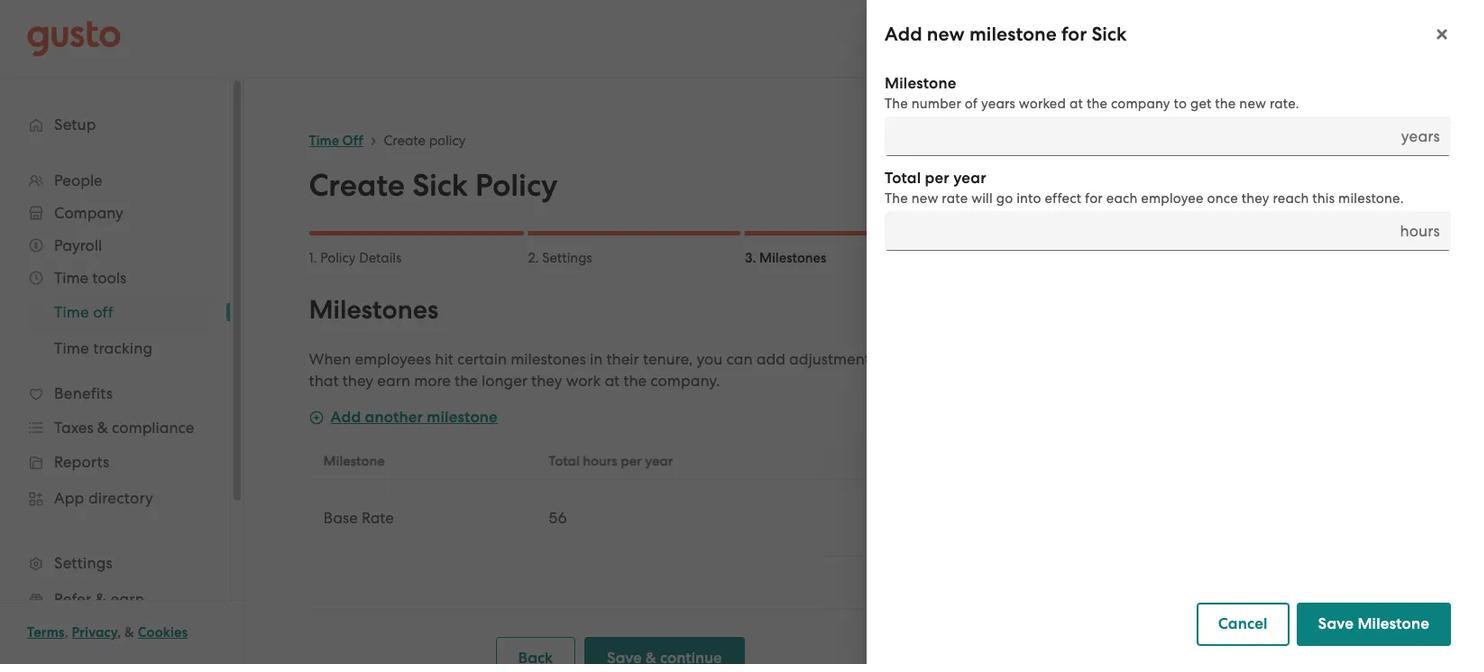 Task type: vqa. For each thing, say whether or not it's contained in the screenshot.
the Choose in Choose A Plan list
no



Task type: locate. For each thing, give the bounding box(es) containing it.
the left number
[[885, 96, 909, 112]]

to right "adjustments"
[[881, 350, 896, 368]]

1 horizontal spatial milestone
[[885, 74, 957, 93]]

sick inside 'create a new milestone policy rule' dialog
[[1092, 23, 1127, 46]]

save milestone
[[1319, 614, 1430, 633]]

year right hours at the left of the page
[[645, 453, 674, 469]]

policy left details
[[320, 250, 356, 266]]

create for create policy
[[384, 133, 426, 149]]

policy details
[[320, 250, 402, 266]]

to left get
[[1174, 96, 1188, 112]]

create for create sick policy
[[309, 167, 405, 204]]

policy
[[476, 167, 558, 204], [320, 250, 356, 266]]

base rate
[[324, 509, 394, 527]]

1 their from the left
[[607, 350, 639, 368]]

1 vertical spatial milestone
[[324, 453, 385, 469]]

milestones
[[760, 250, 827, 266], [309, 294, 439, 326]]

create policy
[[384, 133, 466, 149]]

total left hours at the left of the page
[[549, 453, 580, 469]]

,
[[65, 624, 68, 641], [117, 624, 121, 641]]

they down milestones
[[532, 372, 563, 390]]

0 vertical spatial year
[[954, 169, 987, 188]]

1 horizontal spatial year
[[954, 169, 987, 188]]

the
[[885, 96, 909, 112], [885, 190, 909, 207]]

the left rate
[[885, 190, 909, 207]]

policy up the settings
[[476, 167, 558, 204]]

at right work
[[605, 372, 620, 390]]

milestone inside button
[[427, 408, 498, 427]]

time off link
[[309, 133, 363, 149]]

sick down policy
[[413, 167, 468, 204]]

, left privacy link
[[65, 624, 68, 641]]

1 vertical spatial at
[[605, 372, 620, 390]]

add inside button
[[331, 408, 361, 427]]

1 horizontal spatial at
[[1070, 96, 1084, 112]]

0 horizontal spatial ,
[[65, 624, 68, 641]]

0 vertical spatial create
[[384, 133, 426, 149]]

1 vertical spatial sick
[[413, 167, 468, 204]]

1 horizontal spatial policy
[[476, 167, 558, 204]]

0 vertical spatial for
[[1062, 23, 1088, 46]]

1 vertical spatial to
[[881, 350, 896, 368]]

0 horizontal spatial add
[[331, 408, 361, 427]]

base
[[324, 509, 358, 527]]

1 horizontal spatial ,
[[117, 624, 121, 641]]

milestone up years
[[970, 23, 1057, 46]]

0 vertical spatial total
[[885, 169, 922, 188]]

their right the in
[[607, 350, 639, 368]]

2 vertical spatial new
[[912, 190, 939, 207]]

0 horizontal spatial year
[[645, 453, 674, 469]]

to
[[1174, 96, 1188, 112], [881, 350, 896, 368]]

create
[[384, 133, 426, 149], [309, 167, 405, 204]]

milestone right save
[[1358, 614, 1430, 633]]

more
[[414, 372, 451, 390]]

privacy
[[72, 624, 117, 641]]

details
[[359, 250, 402, 266]]

they right the that
[[343, 372, 374, 390]]

add for add new milestone for sick
[[885, 23, 923, 46]]

1 vertical spatial new
[[1240, 96, 1267, 112]]

milestone down more on the left bottom
[[427, 408, 498, 427]]

2 vertical spatial add
[[331, 408, 361, 427]]

per right hours at the left of the page
[[621, 453, 642, 469]]

milestone up the base rate
[[324, 453, 385, 469]]

0 horizontal spatial sick
[[413, 167, 468, 204]]

milestone for milestone
[[324, 453, 385, 469]]

2 horizontal spatial they
[[1242, 190, 1270, 207]]

in
[[590, 350, 603, 368]]

, left &
[[117, 624, 121, 641]]

1 vertical spatial year
[[645, 453, 674, 469]]

year
[[954, 169, 987, 188], [645, 453, 674, 469]]

1 vertical spatial milestones
[[309, 294, 439, 326]]

total down number
[[885, 169, 922, 188]]

2 , from the left
[[117, 624, 121, 641]]

sick
[[1092, 23, 1127, 46], [413, 167, 468, 204]]

1 vertical spatial the
[[885, 190, 909, 207]]

milestone the number of years worked at the company to get the new rate.
[[885, 74, 1300, 112]]

time
[[309, 133, 339, 149]]

create sick policy
[[309, 167, 558, 204]]

cancel
[[1219, 614, 1268, 633]]

add up number
[[885, 23, 923, 46]]

year up will
[[954, 169, 987, 188]]

the
[[1087, 96, 1108, 112], [1216, 96, 1237, 112], [455, 372, 478, 390], [624, 372, 647, 390]]

0 vertical spatial at
[[1070, 96, 1084, 112]]

0 vertical spatial milestone
[[970, 23, 1057, 46]]

get
[[1191, 96, 1212, 112]]

1 horizontal spatial milestone
[[970, 23, 1057, 46]]

for up milestone the number of years worked at the company to get the new rate.
[[1062, 23, 1088, 46]]

longer
[[482, 372, 528, 390]]

0 vertical spatial per
[[925, 169, 950, 188]]

add
[[757, 350, 786, 368]]

add inside 'create a new milestone policy rule' dialog
[[885, 23, 923, 46]]

0 vertical spatial to
[[1174, 96, 1188, 112]]

total
[[885, 169, 922, 188], [549, 453, 580, 469]]

new inside milestone the number of years worked at the company to get the new rate.
[[1240, 96, 1267, 112]]

their
[[607, 350, 639, 368], [899, 350, 932, 368]]

create left policy
[[384, 133, 426, 149]]

1 horizontal spatial they
[[532, 372, 563, 390]]

add left employees
[[977, 250, 1003, 266]]

2 horizontal spatial add
[[977, 250, 1003, 266]]

add another milestone
[[331, 408, 498, 427]]

1 vertical spatial add
[[977, 250, 1003, 266]]

milestone inside dialog
[[970, 23, 1057, 46]]

1 vertical spatial create
[[309, 167, 405, 204]]

1 horizontal spatial add
[[885, 23, 923, 46]]

certain
[[457, 350, 507, 368]]

0 vertical spatial milestone
[[885, 74, 957, 93]]

milestone inside milestone the number of years worked at the company to get the new rate.
[[885, 74, 957, 93]]

0 horizontal spatial policy
[[320, 250, 356, 266]]

sick up milestone the number of years worked at the company to get the new rate.
[[1092, 23, 1127, 46]]

1 vertical spatial policy
[[320, 250, 356, 266]]

to inside when employees hit certain milestones in their tenure, you can add adjustments to their policies so that they earn more the longer they work at the company.
[[881, 350, 896, 368]]

1 horizontal spatial to
[[1174, 96, 1188, 112]]

Total per year field
[[885, 211, 1452, 251]]

at right worked
[[1070, 96, 1084, 112]]

0 horizontal spatial at
[[605, 372, 620, 390]]

0 horizontal spatial milestone
[[427, 408, 498, 427]]

56
[[549, 509, 567, 527]]

new left rate
[[912, 190, 939, 207]]

that
[[309, 372, 339, 390]]

per up rate
[[925, 169, 950, 188]]

add another milestone button
[[309, 407, 498, 429]]

2 horizontal spatial milestone
[[1358, 614, 1430, 633]]

0 horizontal spatial their
[[607, 350, 639, 368]]

1 the from the top
[[885, 96, 909, 112]]

total for per
[[885, 169, 922, 188]]

1 vertical spatial per
[[621, 453, 642, 469]]

1 vertical spatial total
[[549, 453, 580, 469]]

the left company at the right top
[[1087, 96, 1108, 112]]

save milestone button
[[1297, 603, 1452, 646]]

go
[[997, 190, 1014, 207]]

new inside total per year the new rate will go into effect for each employee once they reach this milestone.
[[912, 190, 939, 207]]

0 horizontal spatial total
[[549, 453, 580, 469]]

you
[[697, 350, 723, 368]]

can
[[727, 350, 753, 368]]

total inside total per year the new rate will go into effect for each employee once they reach this milestone.
[[885, 169, 922, 188]]

0 vertical spatial the
[[885, 96, 909, 112]]

new left rate.
[[1240, 96, 1267, 112]]

at
[[1070, 96, 1084, 112], [605, 372, 620, 390]]

0 vertical spatial milestones
[[760, 250, 827, 266]]

their left policies
[[899, 350, 932, 368]]

add
[[885, 23, 923, 46], [977, 250, 1003, 266], [331, 408, 361, 427]]

work
[[566, 372, 601, 390]]

when employees hit certain milestones in their tenure, you can add adjustments to their policies so that they earn more the longer they work at the company.
[[309, 350, 1009, 390]]

1 horizontal spatial their
[[899, 350, 932, 368]]

adjustments
[[790, 350, 877, 368]]

&
[[125, 624, 134, 641]]

1 horizontal spatial total
[[885, 169, 922, 188]]

0 horizontal spatial to
[[881, 350, 896, 368]]

0 horizontal spatial milestone
[[324, 453, 385, 469]]

policies
[[936, 350, 989, 368]]

for left the each
[[1086, 190, 1103, 207]]

milestone
[[970, 23, 1057, 46], [427, 408, 498, 427]]

0 vertical spatial add
[[885, 23, 923, 46]]

2 the from the top
[[885, 190, 909, 207]]

terms link
[[27, 624, 65, 641]]

1 horizontal spatial sick
[[1092, 23, 1127, 46]]

starting
[[1194, 250, 1244, 266]]

for
[[1062, 23, 1088, 46], [1086, 190, 1103, 207]]

0 vertical spatial policy
[[476, 167, 558, 204]]

new up number
[[927, 23, 965, 46]]

per
[[925, 169, 950, 188], [621, 453, 642, 469]]

0 horizontal spatial milestones
[[309, 294, 439, 326]]

2 vertical spatial milestone
[[1358, 614, 1430, 633]]

so
[[993, 350, 1009, 368]]

1 horizontal spatial per
[[925, 169, 950, 188]]

hours
[[583, 453, 618, 469]]

milestone
[[885, 74, 957, 93], [324, 453, 385, 469], [1358, 614, 1430, 633]]

Milestone field
[[885, 116, 1452, 156]]

rate.
[[1270, 96, 1300, 112]]

1 vertical spatial milestone
[[427, 408, 498, 427]]

add down the that
[[331, 408, 361, 427]]

milestone up number
[[885, 74, 957, 93]]

they right once
[[1242, 190, 1270, 207]]

new
[[927, 23, 965, 46], [1240, 96, 1267, 112], [912, 190, 939, 207]]

create down off
[[309, 167, 405, 204]]

0 vertical spatial sick
[[1092, 23, 1127, 46]]

they
[[1242, 190, 1270, 207], [343, 372, 374, 390], [532, 372, 563, 390]]

1 vertical spatial for
[[1086, 190, 1103, 207]]



Task type: describe. For each thing, give the bounding box(es) containing it.
reach
[[1274, 190, 1310, 207]]

total per year the new rate will go into effect for each employee once they reach this milestone.
[[885, 169, 1405, 207]]

number
[[912, 96, 962, 112]]

milestone for new
[[970, 23, 1057, 46]]

total for hours
[[549, 453, 580, 469]]

company
[[1112, 96, 1171, 112]]

0 horizontal spatial per
[[621, 453, 642, 469]]

terms , privacy , & cookies
[[27, 624, 188, 641]]

per inside total per year the new rate will go into effect for each employee once they reach this milestone.
[[925, 169, 950, 188]]

at inside when employees hit certain milestones in their tenure, you can add adjustments to their policies so that they earn more the longer they work at the company.
[[605, 372, 620, 390]]

hit
[[435, 350, 454, 368]]

company.
[[651, 372, 720, 390]]

total hours per year
[[549, 453, 674, 469]]

earn
[[377, 372, 411, 390]]

policy
[[429, 133, 466, 149]]

balances
[[1247, 250, 1303, 266]]

milestone.
[[1339, 190, 1405, 207]]

will
[[972, 190, 993, 207]]

to inside milestone the number of years worked at the company to get the new rate.
[[1174, 96, 1188, 112]]

employee
[[1142, 190, 1204, 207]]

milestone inside button
[[1358, 614, 1430, 633]]

cookies
[[138, 624, 188, 641]]

milestone for milestone the number of years worked at the company to get the new rate.
[[885, 74, 957, 93]]

once
[[1208, 190, 1239, 207]]

employees
[[355, 350, 431, 368]]

home image
[[27, 20, 121, 56]]

off
[[343, 133, 363, 149]]

the inside total per year the new rate will go into effect for each employee once they reach this milestone.
[[885, 190, 909, 207]]

when
[[309, 350, 351, 368]]

worked
[[1019, 96, 1067, 112]]

1 , from the left
[[65, 624, 68, 641]]

this
[[1313, 190, 1336, 207]]

the down tenure,
[[624, 372, 647, 390]]

cancel button
[[1197, 603, 1290, 646]]

for inside total per year the new rate will go into effect for each employee once they reach this milestone.
[[1086, 190, 1103, 207]]

of
[[965, 96, 978, 112]]

the right get
[[1216, 96, 1237, 112]]

create a new milestone policy rule dialog
[[867, 0, 1470, 664]]

year inside total per year the new rate will go into effect for each employee once they reach this milestone.
[[954, 169, 987, 188]]

privacy link
[[72, 624, 117, 641]]

1 horizontal spatial milestones
[[760, 250, 827, 266]]

employees
[[1006, 250, 1073, 266]]

add for add another milestone
[[331, 408, 361, 427]]

0 horizontal spatial they
[[343, 372, 374, 390]]

rate
[[362, 509, 394, 527]]

rate
[[942, 190, 968, 207]]

another
[[365, 408, 423, 427]]

the inside milestone the number of years worked at the company to get the new rate.
[[885, 96, 909, 112]]

settings
[[543, 250, 593, 266]]

add for add employees
[[977, 250, 1003, 266]]

the down the certain
[[455, 372, 478, 390]]

effect
[[1045, 190, 1082, 207]]

milestone for another
[[427, 408, 498, 427]]

account menu element
[[1122, 0, 1443, 77]]

milestones
[[511, 350, 586, 368]]

2 their from the left
[[899, 350, 932, 368]]

each
[[1107, 190, 1138, 207]]

at inside milestone the number of years worked at the company to get the new rate.
[[1070, 96, 1084, 112]]

add new milestone for sick
[[885, 23, 1127, 46]]

time off
[[309, 133, 363, 149]]

years
[[982, 96, 1016, 112]]

0 vertical spatial new
[[927, 23, 965, 46]]

cookies button
[[138, 622, 188, 643]]

terms
[[27, 624, 65, 641]]

into
[[1017, 190, 1042, 207]]

starting balances
[[1194, 250, 1303, 266]]

tenure,
[[643, 350, 693, 368]]

they inside total per year the new rate will go into effect for each employee once they reach this milestone.
[[1242, 190, 1270, 207]]

add employees
[[977, 250, 1073, 266]]

save
[[1319, 614, 1354, 633]]



